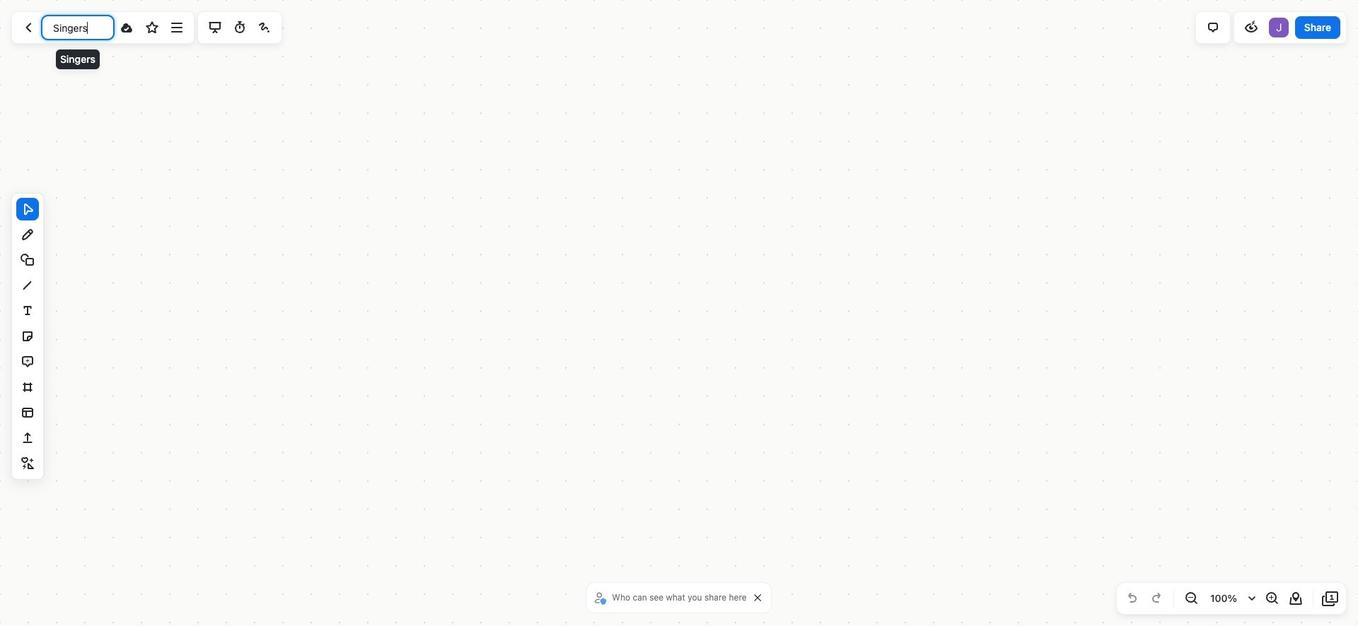 Task type: vqa. For each thing, say whether or not it's contained in the screenshot.
Document name text field
yes



Task type: describe. For each thing, give the bounding box(es) containing it.
mini map image
[[1288, 591, 1305, 608]]

close image
[[755, 595, 762, 602]]

Document name text field
[[43, 16, 113, 39]]

timer image
[[231, 19, 248, 36]]

presentation image
[[206, 19, 223, 36]]

dashboard image
[[21, 19, 38, 36]]

comment panel image
[[1205, 19, 1222, 36]]



Task type: locate. For each thing, give the bounding box(es) containing it.
more options image
[[168, 19, 185, 36]]

list
[[1268, 16, 1291, 39]]

pages image
[[1323, 591, 1340, 608]]

laser image
[[256, 19, 273, 36]]

list item
[[1268, 16, 1291, 39]]

zoom in image
[[1264, 591, 1281, 608]]

tooltip
[[54, 40, 101, 71]]

zoom out image
[[1183, 591, 1200, 608]]

star this whiteboard image
[[143, 19, 160, 36]]



